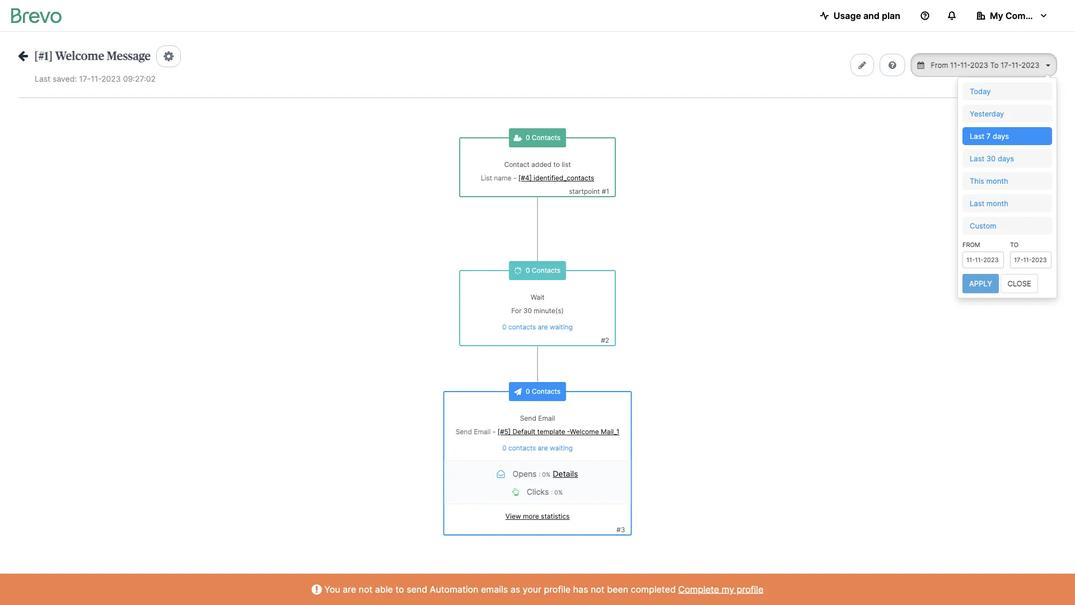 Task type: describe. For each thing, give the bounding box(es) containing it.
from
[[963, 241, 981, 248]]

0 contacts are waiting for wait
[[503, 323, 573, 331]]

#2
[[601, 336, 609, 345]]

#3
[[617, 526, 625, 534]]

waiting for send email
[[550, 444, 573, 452]]

[#4]
[[519, 174, 532, 182]]

plan
[[882, 10, 901, 21]]

mail_1
[[601, 428, 620, 436]]

complete my profile link
[[679, 584, 764, 595]]

wait for 30 minute(s)
[[512, 293, 564, 315]]

[#5]
[[498, 428, 511, 436]]

3 contacts from the top
[[532, 387, 561, 395]]

[#4] identified_contacts link
[[519, 174, 595, 182]]

you are not able to send automation emails as your profile has not been completed complete my profile
[[322, 584, 764, 595]]

30 inside wait for 30 minute(s)
[[524, 307, 532, 315]]

usage and plan button
[[812, 4, 910, 27]]

- inside contact added to list list name - [#4] identified_contacts startpoint #1
[[514, 174, 517, 182]]

0 horizontal spatial -
[[493, 428, 496, 436]]

[#1]                             welcome message
[[34, 50, 151, 62]]

been
[[607, 584, 629, 595]]

last for last saved: 17-11-2023 09:27:02
[[35, 74, 51, 83]]

apply
[[970, 279, 993, 288]]

2 not from the left
[[591, 584, 605, 595]]

0 vertical spatial 30
[[987, 154, 996, 163]]

statistics
[[541, 512, 570, 520]]

0 horizontal spatial welcome
[[55, 50, 104, 62]]

1 vertical spatial email
[[474, 428, 491, 436]]

my
[[722, 584, 735, 595]]

0 contacts link for for 30 minute(s)
[[526, 266, 561, 274]]

contacts for send email
[[509, 444, 536, 452]]

last 30 days
[[970, 154, 1015, 163]]

more
[[523, 512, 539, 520]]

contact
[[504, 160, 530, 169]]

09:27:02
[[123, 74, 156, 83]]

1 not from the left
[[359, 584, 373, 595]]

this month
[[970, 176, 1009, 185]]

contacts for for 30 minute(s)
[[532, 266, 561, 274]]

my
[[990, 10, 1004, 21]]

2 profile from the left
[[737, 584, 764, 595]]

view more statistics
[[506, 512, 570, 520]]

pencil image
[[859, 60, 867, 69]]

contacts for wait
[[509, 323, 536, 331]]

2 vertical spatial are
[[343, 584, 356, 595]]

waiting for wait
[[550, 323, 573, 331]]

my company button
[[968, 4, 1058, 27]]

exclamation circle image
[[312, 585, 322, 594]]

month for last month
[[987, 199, 1009, 207]]

identified_contacts
[[534, 174, 595, 182]]

days for last 7 days
[[993, 132, 1010, 140]]

opens : 0% details
[[513, 469, 578, 479]]

are for send email
[[538, 444, 548, 452]]

0 for startpoint #1
[[526, 134, 530, 142]]

last month
[[970, 199, 1009, 207]]

[#1]
[[34, 50, 53, 62]]

for
[[512, 307, 522, 315]]

usage and plan
[[834, 10, 901, 21]]

yesterday
[[970, 109, 1005, 118]]

0 for #2
[[526, 266, 530, 274]]

: for opens
[[539, 471, 541, 478]]

has
[[573, 584, 588, 595]]

days for last 30 days
[[998, 154, 1015, 163]]

today
[[970, 87, 991, 95]]

7
[[987, 132, 991, 140]]

completed
[[631, 584, 676, 595]]

template
[[538, 428, 566, 436]]

complete
[[679, 584, 719, 595]]

welcome inside send email send email - [#5] default template -welcome mail_1
[[570, 428, 599, 436]]

minute(s)
[[534, 307, 564, 315]]

arrow left image
[[18, 49, 28, 61]]

usage
[[834, 10, 862, 21]]



Task type: vqa. For each thing, say whether or not it's contained in the screenshot.
Meetings
no



Task type: locate. For each thing, give the bounding box(es) containing it.
- right template on the bottom of page
[[567, 428, 570, 436]]

1 vertical spatial month
[[987, 199, 1009, 207]]

0 horizontal spatial not
[[359, 584, 373, 595]]

close button
[[1001, 274, 1039, 293]]

30
[[987, 154, 996, 163], [524, 307, 532, 315]]

3 0 contacts from the top
[[526, 387, 561, 395]]

your
[[523, 584, 542, 595]]

1 vertical spatial 30
[[524, 307, 532, 315]]

added
[[532, 160, 552, 169]]

2 0 contacts are waiting from the top
[[503, 444, 573, 452]]

company
[[1006, 10, 1047, 21]]

last for last month
[[970, 199, 985, 207]]

send left [#5]
[[456, 428, 472, 436]]

1 month from the top
[[987, 176, 1009, 185]]

0% for opens
[[542, 471, 551, 478]]

welcome
[[55, 50, 104, 62], [570, 428, 599, 436]]

0% inside opens : 0% details
[[542, 471, 551, 478]]

0 vertical spatial welcome
[[55, 50, 104, 62]]

1 vertical spatial contacts
[[509, 444, 536, 452]]

0 vertical spatial days
[[993, 132, 1010, 140]]

this
[[970, 176, 985, 185]]

default
[[513, 428, 536, 436]]

email
[[538, 414, 555, 422], [474, 428, 491, 436]]

17-
[[79, 74, 91, 83]]

contact added to list list name - [#4] identified_contacts startpoint #1
[[481, 160, 609, 196]]

send email send email - [#5] default template -welcome mail_1
[[456, 414, 620, 436]]

None text field
[[927, 60, 1044, 70], [1011, 251, 1052, 268], [927, 60, 1044, 70], [1011, 251, 1052, 268]]

:
[[539, 471, 541, 478], [551, 489, 553, 496]]

to inside contact added to list list name - [#4] identified_contacts startpoint #1
[[554, 160, 560, 169]]

0 vertical spatial to
[[554, 160, 560, 169]]

last left 7 on the right top of page
[[970, 132, 985, 140]]

0 contacts up wait
[[526, 266, 561, 274]]

- left [#5]
[[493, 428, 496, 436]]

1 vertical spatial 0 contacts are waiting
[[503, 444, 573, 452]]

2 waiting from the top
[[550, 444, 573, 452]]

opens
[[513, 469, 537, 479]]

0 vertical spatial 0%
[[542, 471, 551, 478]]

2 0 contacts link from the top
[[526, 266, 561, 274]]

last for last 7 days
[[970, 132, 985, 140]]

: right clicks
[[551, 489, 553, 496]]

last left saved:
[[35, 74, 51, 83]]

1 vertical spatial send
[[456, 428, 472, 436]]

saved:
[[53, 74, 77, 83]]

apply button
[[963, 274, 999, 293]]

1 horizontal spatial :
[[551, 489, 553, 496]]

days
[[993, 132, 1010, 140], [998, 154, 1015, 163]]

1 0 contacts from the top
[[526, 134, 561, 142]]

1 vertical spatial contacts
[[532, 266, 561, 274]]

0 horizontal spatial email
[[474, 428, 491, 436]]

0 vertical spatial :
[[539, 471, 541, 478]]

1 vertical spatial 0%
[[555, 489, 563, 496]]

message
[[107, 50, 151, 62]]

last
[[35, 74, 51, 83], [970, 132, 985, 140], [970, 154, 985, 163], [970, 199, 985, 207]]

2 contacts from the top
[[532, 266, 561, 274]]

last saved: 17-11-2023 09:27:02
[[35, 74, 156, 83]]

: inside "clicks : 0%"
[[551, 489, 553, 496]]

month right this
[[987, 176, 1009, 185]]

send
[[407, 584, 427, 595]]

last down this
[[970, 199, 985, 207]]

0% inside "clicks : 0%"
[[555, 489, 563, 496]]

contacts for list name -
[[532, 134, 561, 142]]

1 vertical spatial welcome
[[570, 428, 599, 436]]

0 horizontal spatial :
[[539, 471, 541, 478]]

1 vertical spatial waiting
[[550, 444, 573, 452]]

0 contacts link
[[526, 134, 561, 142], [526, 266, 561, 274], [526, 387, 561, 395]]

are down template on the bottom of page
[[538, 444, 548, 452]]

: right opens
[[539, 471, 541, 478]]

1 contacts from the top
[[509, 323, 536, 331]]

and
[[864, 10, 880, 21]]

1 vertical spatial 0 contacts link
[[526, 266, 561, 274]]

0 vertical spatial email
[[538, 414, 555, 422]]

my company
[[990, 10, 1047, 21]]

to right the able
[[396, 584, 404, 595]]

0 horizontal spatial profile
[[544, 584, 571, 595]]

1 horizontal spatial send
[[520, 414, 537, 422]]

hand o up image
[[512, 488, 519, 495]]

name
[[494, 174, 512, 182]]

0% for clicks
[[555, 489, 563, 496]]

: inside opens : 0% details
[[539, 471, 541, 478]]

close
[[1008, 279, 1032, 288]]

waiting down minute(s)
[[550, 323, 573, 331]]

0 contacts for for 30 minute(s)
[[526, 266, 561, 274]]

1 horizontal spatial email
[[538, 414, 555, 422]]

waiting
[[550, 323, 573, 331], [550, 444, 573, 452]]

able
[[375, 584, 393, 595]]

to left list
[[554, 160, 560, 169]]

days right 7 on the right top of page
[[993, 132, 1010, 140]]

contacts up wait
[[532, 266, 561, 274]]

not left the able
[[359, 584, 373, 595]]

1 profile from the left
[[544, 584, 571, 595]]

as
[[511, 584, 520, 595]]

0% down the details
[[555, 489, 563, 496]]

0 contacts for list name -
[[526, 134, 561, 142]]

cog image
[[164, 50, 174, 62]]

clicks
[[527, 487, 549, 496]]

0% up "clicks : 0%"
[[542, 471, 551, 478]]

calendar image
[[918, 61, 925, 69]]

0 vertical spatial contacts
[[509, 323, 536, 331]]

emails
[[481, 584, 508, 595]]

- left [#4]
[[514, 174, 517, 182]]

list
[[481, 174, 492, 182]]

30 down last 7 days
[[987, 154, 996, 163]]

send
[[520, 414, 537, 422], [456, 428, 472, 436]]

contacts
[[532, 134, 561, 142], [532, 266, 561, 274], [532, 387, 561, 395]]

are for wait
[[538, 323, 548, 331]]

last 7 days
[[970, 132, 1010, 140]]

: for clicks
[[551, 489, 553, 496]]

0 for #3
[[526, 387, 530, 395]]

[#5] default template -welcome mail_1 link
[[498, 428, 620, 436]]

1 vertical spatial days
[[998, 154, 1015, 163]]

0 contacts are waiting for send email
[[503, 444, 573, 452]]

waiting down [#5] default template -welcome mail_1 link on the bottom of page
[[550, 444, 573, 452]]

automation
[[430, 584, 479, 595]]

1 horizontal spatial 30
[[987, 154, 996, 163]]

0 vertical spatial 0 contacts are waiting
[[503, 323, 573, 331]]

#1
[[602, 187, 609, 196]]

0 horizontal spatial to
[[396, 584, 404, 595]]

view
[[506, 512, 521, 520]]

1 vertical spatial are
[[538, 444, 548, 452]]

are right you
[[343, 584, 356, 595]]

1 0 contacts link from the top
[[526, 134, 561, 142]]

0 horizontal spatial 30
[[524, 307, 532, 315]]

1 horizontal spatial to
[[554, 160, 560, 169]]

not
[[359, 584, 373, 595], [591, 584, 605, 595]]

list
[[562, 160, 571, 169]]

0 horizontal spatial send
[[456, 428, 472, 436]]

11-
[[91, 74, 101, 83]]

custom
[[970, 221, 997, 230]]

0 horizontal spatial 0%
[[542, 471, 551, 478]]

month for this month
[[987, 176, 1009, 185]]

0 contacts link up send email send email - [#5] default template -welcome mail_1
[[526, 387, 561, 395]]

1 horizontal spatial -
[[514, 174, 517, 182]]

contacts down default
[[509, 444, 536, 452]]

1 horizontal spatial profile
[[737, 584, 764, 595]]

2 contacts from the top
[[509, 444, 536, 452]]

1 contacts from the top
[[532, 134, 561, 142]]

not right has
[[591, 584, 605, 595]]

2023
[[101, 74, 121, 83]]

to
[[554, 160, 560, 169], [396, 584, 404, 595]]

1 vertical spatial 0 contacts
[[526, 266, 561, 274]]

1 0 contacts are waiting from the top
[[503, 323, 573, 331]]

days down last 7 days
[[998, 154, 1015, 163]]

welcome up 17-
[[55, 50, 104, 62]]

send up default
[[520, 414, 537, 422]]

last up this
[[970, 154, 985, 163]]

30 right for
[[524, 307, 532, 315]]

question circle image
[[889, 60, 897, 69]]

month down this month
[[987, 199, 1009, 207]]

profile
[[544, 584, 571, 595], [737, 584, 764, 595]]

1 waiting from the top
[[550, 323, 573, 331]]

0 contacts link for list name -
[[526, 134, 561, 142]]

0 vertical spatial send
[[520, 414, 537, 422]]

0 contacts link up wait
[[526, 266, 561, 274]]

to
[[1011, 241, 1019, 248]]

email left [#5]
[[474, 428, 491, 436]]

1 vertical spatial to
[[396, 584, 404, 595]]

-
[[514, 174, 517, 182], [493, 428, 496, 436], [567, 428, 570, 436]]

contacts up added
[[532, 134, 561, 142]]

1 horizontal spatial not
[[591, 584, 605, 595]]

0 vertical spatial month
[[987, 176, 1009, 185]]

1 horizontal spatial 0%
[[555, 489, 563, 496]]

2 vertical spatial 0 contacts link
[[526, 387, 561, 395]]

2 month from the top
[[987, 199, 1009, 207]]

0 contacts are waiting
[[503, 323, 573, 331], [503, 444, 573, 452]]

0%
[[542, 471, 551, 478], [555, 489, 563, 496]]

contacts up send email send email - [#5] default template -welcome mail_1
[[532, 387, 561, 395]]

details link
[[553, 469, 578, 479]]

welcome left the mail_1
[[570, 428, 599, 436]]

0 contacts
[[526, 134, 561, 142], [526, 266, 561, 274], [526, 387, 561, 395]]

are
[[538, 323, 548, 331], [538, 444, 548, 452], [343, 584, 356, 595]]

2 vertical spatial contacts
[[532, 387, 561, 395]]

view more statistics link
[[506, 512, 570, 520]]

0 vertical spatial are
[[538, 323, 548, 331]]

0 vertical spatial 0 contacts link
[[526, 134, 561, 142]]

0 vertical spatial waiting
[[550, 323, 573, 331]]

None text field
[[963, 251, 1004, 268]]

0 contacts are waiting down default
[[503, 444, 573, 452]]

2 0 contacts from the top
[[526, 266, 561, 274]]

contacts down for
[[509, 323, 536, 331]]

month
[[987, 176, 1009, 185], [987, 199, 1009, 207]]

wait
[[531, 293, 545, 301]]

0 vertical spatial 0 contacts
[[526, 134, 561, 142]]

1 horizontal spatial welcome
[[570, 428, 599, 436]]

0 contacts link up added
[[526, 134, 561, 142]]

envelope open o image
[[497, 470, 505, 478]]

1 vertical spatial :
[[551, 489, 553, 496]]

startpoint
[[569, 187, 600, 196]]

0 vertical spatial contacts
[[532, 134, 561, 142]]

you
[[325, 584, 340, 595]]

details
[[553, 469, 578, 479]]

email up template on the bottom of page
[[538, 414, 555, 422]]

0 contacts up send email send email - [#5] default template -welcome mail_1
[[526, 387, 561, 395]]

0 contacts are waiting down minute(s)
[[503, 323, 573, 331]]

[#1]                             welcome message link
[[18, 49, 151, 62]]

last for last 30 days
[[970, 154, 985, 163]]

0
[[526, 134, 530, 142], [526, 266, 530, 274], [503, 323, 507, 331], [526, 387, 530, 395], [503, 444, 507, 452]]

2 vertical spatial 0 contacts
[[526, 387, 561, 395]]

2 horizontal spatial -
[[567, 428, 570, 436]]

clicks : 0%
[[527, 487, 563, 496]]

are down minute(s)
[[538, 323, 548, 331]]

3 0 contacts link from the top
[[526, 387, 561, 395]]

0 contacts up added
[[526, 134, 561, 142]]

profile left has
[[544, 584, 571, 595]]

profile right the my
[[737, 584, 764, 595]]



